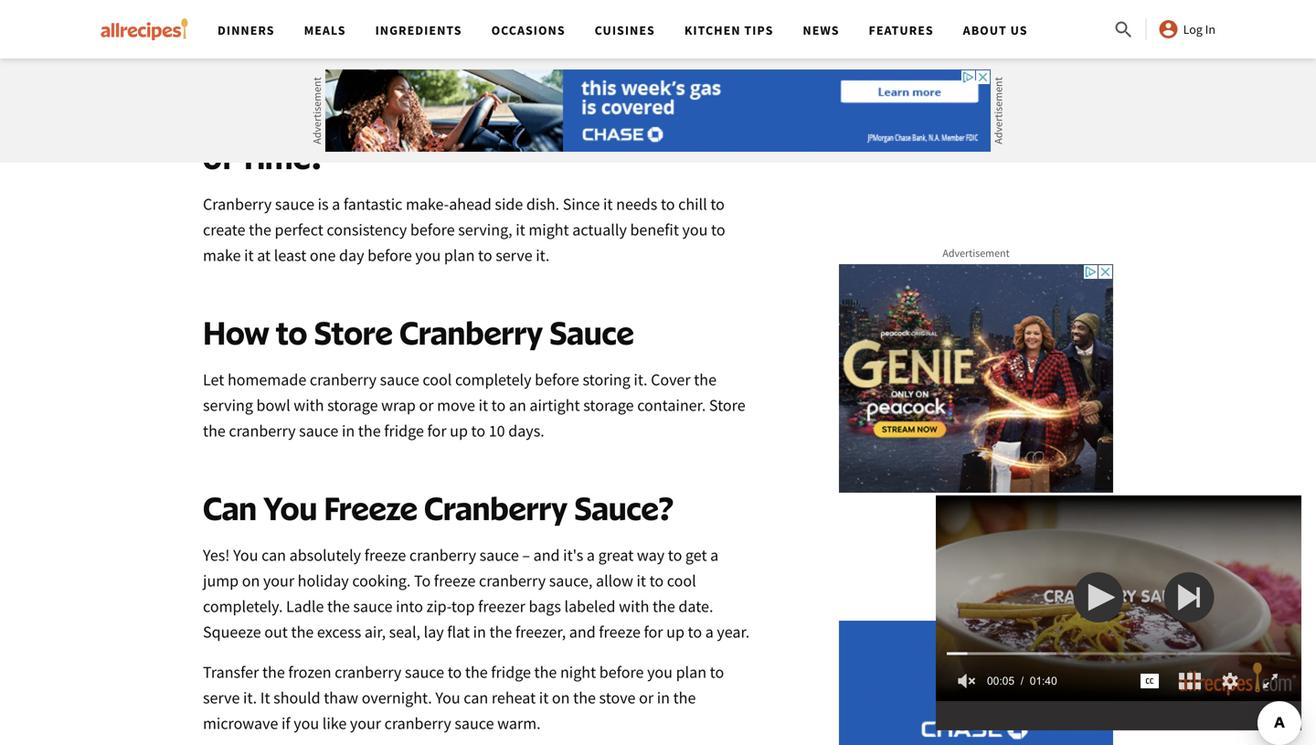 Task type: describe. For each thing, give the bounding box(es) containing it.
with inside let homemade cranberry sauce cool completely before storing it. cover the serving bowl with storage wrap or move it to an airtight storage container. store the cranberry sauce in the fridge for up to 10 days.
[[294, 395, 324, 416]]

an
[[509, 395, 527, 416]]

into
[[396, 596, 423, 617]]

0 vertical spatial advertisement region
[[326, 70, 991, 152]]

you right night
[[648, 662, 673, 683]]

to up homemade
[[276, 313, 308, 352]]

cranberry down overnight.
[[385, 714, 452, 734]]

up inside let homemade cranberry sauce cool completely before storing it. cover the serving bowl with storage wrap or move it to an airtight storage container. store the cranberry sauce in the fridge for up to 10 days.
[[450, 421, 468, 441]]

for inside let homemade cranberry sauce cool completely before storing it. cover the serving bowl with storage wrap or move it to an airtight storage container. store the cranberry sauce in the fridge for up to 10 days.
[[428, 421, 447, 441]]

us
[[1011, 22, 1028, 38]]

ladle
[[286, 596, 324, 617]]

microwave
[[203, 714, 278, 734]]

sauce left "–"
[[480, 545, 519, 566]]

perfect
[[275, 220, 324, 240]]

about
[[964, 22, 1008, 38]]

cool inside let homemade cranberry sauce cool completely before storing it. cover the serving bowl with storage wrap or move it to an airtight storage container. store the cranberry sauce in the fridge for up to 10 days.
[[423, 370, 452, 390]]

the up excess on the bottom
[[327, 596, 350, 617]]

features
[[869, 22, 934, 38]]

night
[[561, 662, 596, 683]]

to down way
[[650, 571, 664, 591]]

it right "since"
[[604, 194, 613, 215]]

thaw
[[324, 688, 359, 708]]

sauce up overnight.
[[405, 662, 445, 683]]

news link
[[803, 22, 840, 38]]

flat
[[447, 622, 470, 643]]

freezer,
[[516, 622, 566, 643]]

log in link
[[1158, 18, 1216, 40]]

1 storage from the left
[[327, 395, 378, 416]]

ingredients link
[[375, 22, 462, 38]]

lay
[[424, 622, 444, 643]]

in for cool
[[342, 421, 355, 441]]

yes! you can absolutely freeze cranberry sauce – and it's a great way to get a jump on your holiday cooking. to freeze cranberry sauce, allow it to cool completely. ladle the sauce into zip-top freezer bags labeled with the date. squeeze out the excess air, seal, lay flat in the freezer, and freeze for up to a year.
[[203, 545, 750, 643]]

ingredients
[[375, 22, 462, 38]]

with inside yes! you can absolutely freeze cranberry sauce – and it's a great way to get a jump on your holiday cooking. to freeze cranberry sauce, allow it to cool completely. ladle the sauce into zip-top freezer bags labeled with the date. squeeze out the excess air, seal, lay flat in the freezer, and freeze for up to a year.
[[619, 596, 650, 617]]

squeeze
[[203, 622, 261, 643]]

can inside transfer the frozen cranberry sauce to the fridge the night before you plan to serve it. it should thaw overnight. you can reheat it on the stove or in the microwave if you like your cranberry sauce warm.
[[464, 688, 489, 708]]

the left night
[[535, 662, 557, 683]]

needs
[[616, 194, 658, 215]]

account image
[[1158, 18, 1180, 40]]

2 vertical spatial advertisement region
[[840, 621, 1114, 745]]

excess
[[317, 622, 361, 643]]

news
[[803, 22, 840, 38]]

the up it
[[262, 662, 285, 683]]

dinners link
[[218, 22, 275, 38]]

year.
[[717, 622, 750, 643]]

sauce?
[[575, 489, 674, 528]]

you right the if
[[294, 714, 319, 734]]

in inside yes! you can absolutely freeze cranberry sauce – and it's a great way to get a jump on your holiday cooking. to freeze cranberry sauce, allow it to cool completely. ladle the sauce into zip-top freezer bags labeled with the date. squeeze out the excess air, seal, lay flat in the freezer, and freeze for up to a year.
[[473, 622, 486, 643]]

in for sauce
[[657, 688, 670, 708]]

it. inside transfer the frozen cranberry sauce to the fridge the night before you plan to serve it. it should thaw overnight. you can reheat it on the stove or in the microwave if you like your cranberry sauce warm.
[[243, 688, 257, 708]]

transfer the frozen cranberry sauce to the fridge the night before you plan to serve it. it should thaw overnight. you can reheat it on the stove or in the microwave if you like your cranberry sauce warm.
[[203, 662, 725, 734]]

sauce down homemade
[[299, 421, 339, 441]]

log
[[1184, 21, 1203, 37]]

wrap
[[381, 395, 416, 416]]

cranberry up thaw
[[335, 662, 402, 683]]

absolutely
[[290, 545, 361, 566]]

actually
[[573, 220, 627, 240]]

kitchen
[[685, 22, 741, 38]]

sauce,
[[549, 571, 593, 591]]

serve inside transfer the frozen cranberry sauce to the fridge the night before you plan to serve it. it should thaw overnight. you can reheat it on the stove or in the microwave if you like your cranberry sauce warm.
[[203, 688, 240, 708]]

cranberry for freeze
[[424, 489, 568, 528]]

can for can you freeze cranberry sauce?
[[203, 489, 257, 528]]

at
[[257, 245, 271, 266]]

0 vertical spatial freeze
[[365, 545, 406, 566]]

0 horizontal spatial and
[[534, 545, 560, 566]]

consistency
[[327, 220, 407, 240]]

sauce up air,
[[353, 596, 393, 617]]

make
[[203, 245, 241, 266]]

side
[[495, 194, 523, 215]]

to left 10
[[471, 421, 486, 441]]

tips
[[745, 22, 774, 38]]

fantastic
[[344, 194, 403, 215]]

2 horizontal spatial freeze
[[599, 622, 641, 643]]

cranberry right homemade
[[310, 370, 377, 390]]

the right stove
[[674, 688, 696, 708]]

days.
[[509, 421, 545, 441]]

to right benefit
[[711, 220, 726, 240]]

you inside transfer the frozen cranberry sauce to the fridge the night before you plan to serve it. it should thaw overnight. you can reheat it on the stove or in the microwave if you like your cranberry sauce warm.
[[436, 688, 461, 708]]

reheat
[[492, 688, 536, 708]]

you for freeze
[[264, 489, 317, 528]]

ahead
[[651, 97, 742, 136]]

to right the chill
[[711, 194, 725, 215]]

time?
[[240, 137, 326, 177]]

air,
[[365, 622, 386, 643]]

about us link
[[964, 22, 1028, 38]]

frozen
[[288, 662, 332, 683]]

2 storage from the left
[[584, 395, 634, 416]]

you down make- at the left of the page
[[416, 245, 441, 266]]

kitchen tips
[[685, 22, 774, 38]]

transfer
[[203, 662, 259, 683]]

storing
[[583, 370, 631, 390]]

01:40 timer
[[1015, 661, 1058, 701]]

a inside cranberry sauce is a fantastic make-ahead side dish. since it needs to chill to create the perfect consistency before serving, it might actually benefit you to make it at least one day before you plan to serve it.
[[332, 194, 340, 215]]

let homemade cranberry sauce cool completely before storing it. cover the serving bowl with storage wrap or move it to an airtight storage container. store the cranberry sauce in the fridge for up to 10 days.
[[203, 370, 746, 441]]

the down serving
[[203, 421, 226, 441]]

meals link
[[304, 22, 346, 38]]

you for make
[[264, 97, 317, 136]]

completely.
[[203, 596, 283, 617]]

great
[[599, 545, 634, 566]]

one
[[310, 245, 336, 266]]

or inside transfer the frozen cranberry sauce to the fridge the night before you plan to serve it. it should thaw overnight. you can reheat it on the stove or in the microwave if you like your cranberry sauce warm.
[[639, 688, 654, 708]]

make
[[324, 97, 402, 136]]

–
[[523, 545, 530, 566]]

create
[[203, 220, 246, 240]]

is
[[318, 194, 329, 215]]

the down 'flat'
[[465, 662, 488, 683]]

to down 'year.'
[[710, 662, 725, 683]]

features link
[[869, 22, 934, 38]]

to down date.
[[688, 622, 702, 643]]

labeled
[[565, 596, 616, 617]]

might
[[529, 220, 569, 240]]

the inside cranberry sauce is a fantastic make-ahead side dish. since it needs to chill to create the perfect consistency before serving, it might actually benefit you to make it at least one day before you plan to serve it.
[[249, 220, 272, 240]]

fridge inside let homemade cranberry sauce cool completely before storing it. cover the serving bowl with storage wrap or move it to an airtight storage container. store the cranberry sauce in the fridge for up to 10 days.
[[384, 421, 424, 441]]

sauce for can you make cranberry sauce ahead of time?
[[559, 97, 644, 136]]

a left 'year.'
[[706, 622, 714, 643]]

on inside yes! you can absolutely freeze cranberry sauce – and it's a great way to get a jump on your holiday cooking. to freeze cranberry sauce, allow it to cool completely. ladle the sauce into zip-top freezer bags labeled with the date. squeeze out the excess air, seal, lay flat in the freezer, and freeze for up to a year.
[[242, 571, 260, 591]]

cover
[[651, 370, 691, 390]]

kitchen tips link
[[685, 22, 774, 38]]

make-
[[406, 194, 449, 215]]

up inside yes! you can absolutely freeze cranberry sauce – and it's a great way to get a jump on your holiday cooking. to freeze cranberry sauce, allow it to cool completely. ladle the sauce into zip-top freezer bags labeled with the date. squeeze out the excess air, seal, lay flat in the freezer, and freeze for up to a year.
[[667, 622, 685, 643]]

completely
[[455, 370, 532, 390]]

top
[[452, 596, 475, 617]]

date.
[[679, 596, 714, 617]]

should
[[274, 688, 321, 708]]

stove
[[599, 688, 636, 708]]

bags
[[529, 596, 561, 617]]

1 vertical spatial advertisement region
[[840, 264, 1114, 493]]

the up freeze
[[358, 421, 381, 441]]

00:05
[[988, 675, 1015, 687]]

home image
[[101, 18, 188, 40]]

cranberry up freezer
[[479, 571, 546, 591]]

get
[[686, 545, 707, 566]]

the right cover
[[694, 370, 717, 390]]

if
[[282, 714, 291, 734]]



Task type: locate. For each thing, give the bounding box(es) containing it.
and down labeled
[[570, 622, 596, 643]]

1 vertical spatial on
[[552, 688, 570, 708]]

before inside let homemade cranberry sauce cool completely before storing it. cover the serving bowl with storage wrap or move it to an airtight storage container. store the cranberry sauce in the fridge for up to 10 days.
[[535, 370, 580, 390]]

fridge down wrap
[[384, 421, 424, 441]]

and
[[534, 545, 560, 566], [570, 622, 596, 643]]

a right get
[[711, 545, 719, 566]]

1 vertical spatial fridge
[[491, 662, 531, 683]]

0 vertical spatial fridge
[[384, 421, 424, 441]]

airtight
[[530, 395, 580, 416]]

the up at
[[249, 220, 272, 240]]

01:40
[[1030, 675, 1058, 687]]

it.
[[536, 245, 550, 266], [634, 370, 648, 390], [243, 688, 257, 708]]

overnight.
[[362, 688, 432, 708]]

it. inside let homemade cranberry sauce cool completely before storing it. cover the serving bowl with storage wrap or move it to an airtight storage container. store the cranberry sauce in the fridge for up to 10 days.
[[634, 370, 648, 390]]

storage left wrap
[[327, 395, 378, 416]]

in inside let homemade cranberry sauce cool completely before storing it. cover the serving bowl with storage wrap or move it to an airtight storage container. store the cranberry sauce in the fridge for up to 10 days.
[[342, 421, 355, 441]]

can left reheat
[[464, 688, 489, 708]]

before down make- at the left of the page
[[411, 220, 455, 240]]

log in
[[1184, 21, 1216, 37]]

cuisines link
[[595, 22, 656, 38]]

or right stove
[[639, 688, 654, 708]]

1 vertical spatial cool
[[667, 571, 697, 591]]

with right bowl
[[294, 395, 324, 416]]

0 vertical spatial for
[[428, 421, 447, 441]]

1 horizontal spatial store
[[710, 395, 746, 416]]

1 can from the top
[[203, 97, 257, 136]]

to down 'flat'
[[448, 662, 462, 683]]

1 vertical spatial store
[[710, 395, 746, 416]]

0 horizontal spatial on
[[242, 571, 260, 591]]

store down the day
[[314, 313, 393, 352]]

0 horizontal spatial store
[[314, 313, 393, 352]]

occasions link
[[492, 22, 566, 38]]

or inside let homemade cranberry sauce cool completely before storing it. cover the serving bowl with storage wrap or move it to an airtight storage container. store the cranberry sauce in the fridge for up to 10 days.
[[419, 395, 434, 416]]

plan inside cranberry sauce is a fantastic make-ahead side dish. since it needs to chill to create the perfect consistency before serving, it might actually benefit you to make it at least one day before you plan to serve it.
[[444, 245, 475, 266]]

2 can from the top
[[203, 489, 257, 528]]

1 vertical spatial for
[[644, 622, 664, 643]]

navigation
[[203, 0, 1113, 59]]

the down ladle
[[291, 622, 314, 643]]

cranberry down bowl
[[229, 421, 296, 441]]

holiday
[[298, 571, 349, 591]]

about us
[[964, 22, 1028, 38]]

1 horizontal spatial your
[[350, 714, 381, 734]]

freeze down labeled
[[599, 622, 641, 643]]

sauce for how to store cranberry sauce
[[550, 313, 634, 352]]

freezer
[[478, 596, 526, 617]]

0 vertical spatial in
[[342, 421, 355, 441]]

0 horizontal spatial plan
[[444, 245, 475, 266]]

1 horizontal spatial in
[[473, 622, 486, 643]]

1 horizontal spatial freeze
[[434, 571, 476, 591]]

on inside transfer the frozen cranberry sauce to the fridge the night before you plan to serve it. it should thaw overnight. you can reheat it on the stove or in the microwave if you like your cranberry sauce warm.
[[552, 688, 570, 708]]

let
[[203, 370, 224, 390]]

least
[[274, 245, 307, 266]]

it right allow
[[637, 571, 647, 591]]

0 vertical spatial your
[[263, 571, 295, 591]]

0 horizontal spatial or
[[419, 395, 434, 416]]

1 horizontal spatial up
[[667, 622, 685, 643]]

can
[[262, 545, 286, 566], [464, 688, 489, 708]]

in
[[1206, 21, 1216, 37]]

1 vertical spatial plan
[[676, 662, 707, 683]]

1 horizontal spatial plan
[[676, 662, 707, 683]]

zip-
[[427, 596, 452, 617]]

it right move
[[479, 395, 488, 416]]

2 vertical spatial in
[[657, 688, 670, 708]]

to left the chill
[[661, 194, 675, 215]]

to down the serving,
[[478, 245, 493, 266]]

freeze up 'top'
[[434, 571, 476, 591]]

occasions
[[492, 22, 566, 38]]

for down way
[[644, 622, 664, 643]]

cranberry for store
[[400, 313, 543, 352]]

storage down storing
[[584, 395, 634, 416]]

to left get
[[668, 545, 683, 566]]

seal,
[[389, 622, 421, 643]]

cranberry inside can you make cranberry sauce ahead of time?
[[409, 97, 553, 136]]

serve inside cranberry sauce is a fantastic make-ahead side dish. since it needs to chill to create the perfect consistency before serving, it might actually benefit you to make it at least one day before you plan to serve it.
[[496, 245, 533, 266]]

cranberry up to
[[410, 545, 476, 566]]

0 vertical spatial plan
[[444, 245, 475, 266]]

allow
[[596, 571, 634, 591]]

up down move
[[450, 421, 468, 441]]

plan down the serving,
[[444, 245, 475, 266]]

1 horizontal spatial fridge
[[491, 662, 531, 683]]

in up freeze
[[342, 421, 355, 441]]

a right is at the left top of the page
[[332, 194, 340, 215]]

before up the 'airtight'
[[535, 370, 580, 390]]

fridge inside transfer the frozen cranberry sauce to the fridge the night before you plan to serve it. it should thaw overnight. you can reheat it on the stove or in the microwave if you like your cranberry sauce warm.
[[491, 662, 531, 683]]

how
[[203, 313, 269, 352]]

cool inside yes! you can absolutely freeze cranberry sauce – and it's a great way to get a jump on your holiday cooking. to freeze cranberry sauce, allow it to cool completely. ladle the sauce into zip-top freezer bags labeled with the date. squeeze out the excess air, seal, lay flat in the freezer, and freeze for up to a year.
[[667, 571, 697, 591]]

1 horizontal spatial serve
[[496, 245, 533, 266]]

0 horizontal spatial can
[[262, 545, 286, 566]]

1 vertical spatial up
[[667, 622, 685, 643]]

cranberry inside cranberry sauce is a fantastic make-ahead side dish. since it needs to chill to create the perfect consistency before serving, it might actually benefit you to make it at least one day before you plan to serve it.
[[203, 194, 272, 215]]

1 vertical spatial in
[[473, 622, 486, 643]]

with down allow
[[619, 596, 650, 617]]

sauce inside cranberry sauce is a fantastic make-ahead side dish. since it needs to chill to create the perfect consistency before serving, it might actually benefit you to make it at least one day before you plan to serve it.
[[275, 194, 315, 215]]

0 vertical spatial it.
[[536, 245, 550, 266]]

1 horizontal spatial storage
[[584, 395, 634, 416]]

0 horizontal spatial for
[[428, 421, 447, 441]]

0 vertical spatial can
[[262, 545, 286, 566]]

1 vertical spatial with
[[619, 596, 650, 617]]

meals
[[304, 22, 346, 38]]

1 horizontal spatial with
[[619, 596, 650, 617]]

1 vertical spatial or
[[639, 688, 654, 708]]

store
[[314, 313, 393, 352], [710, 395, 746, 416]]

or right wrap
[[419, 395, 434, 416]]

serving
[[203, 395, 253, 416]]

2 vertical spatial it.
[[243, 688, 257, 708]]

2 vertical spatial freeze
[[599, 622, 641, 643]]

it
[[260, 688, 270, 708]]

up
[[450, 421, 468, 441], [667, 622, 685, 643]]

sauce down cuisines in the top of the page
[[559, 97, 644, 136]]

can you freeze cranberry sauce?
[[203, 489, 674, 528]]

it inside yes! you can absolutely freeze cranberry sauce – and it's a great way to get a jump on your holiday cooking. to freeze cranberry sauce, allow it to cool completely. ladle the sauce into zip-top freezer bags labeled with the date. squeeze out the excess air, seal, lay flat in the freezer, and freeze for up to a year.
[[637, 571, 647, 591]]

bowl
[[257, 395, 291, 416]]

dish.
[[527, 194, 560, 215]]

container.
[[638, 395, 706, 416]]

navigation containing dinners
[[203, 0, 1113, 59]]

0 horizontal spatial up
[[450, 421, 468, 441]]

0 vertical spatial and
[[534, 545, 560, 566]]

0 horizontal spatial with
[[294, 395, 324, 416]]

the down night
[[573, 688, 596, 708]]

in right stove
[[657, 688, 670, 708]]

you inside yes! you can absolutely freeze cranberry sauce – and it's a great way to get a jump on your holiday cooking. to freeze cranberry sauce, allow it to cool completely. ladle the sauce into zip-top freezer bags labeled with the date. squeeze out the excess air, seal, lay flat in the freezer, and freeze for up to a year.
[[233, 545, 258, 566]]

0 vertical spatial up
[[450, 421, 468, 441]]

a right it's in the bottom of the page
[[587, 545, 595, 566]]

plan down date.
[[676, 662, 707, 683]]

your inside transfer the frozen cranberry sauce to the fridge the night before you plan to serve it. it should thaw overnight. you can reheat it on the stove or in the microwave if you like your cranberry sauce warm.
[[350, 714, 381, 734]]

you up time?
[[264, 97, 317, 136]]

can left absolutely
[[262, 545, 286, 566]]

it inside transfer the frozen cranberry sauce to the fridge the night before you plan to serve it. it should thaw overnight. you can reheat it on the stove or in the microwave if you like your cranberry sauce warm.
[[539, 688, 549, 708]]

1 horizontal spatial for
[[644, 622, 664, 643]]

serve down the serving,
[[496, 245, 533, 266]]

before down consistency
[[368, 245, 412, 266]]

warm.
[[498, 714, 541, 734]]

1 horizontal spatial can
[[464, 688, 489, 708]]

you right overnight.
[[436, 688, 461, 708]]

it right reheat
[[539, 688, 549, 708]]

1 horizontal spatial and
[[570, 622, 596, 643]]

2 horizontal spatial it.
[[634, 370, 648, 390]]

jump
[[203, 571, 239, 591]]

1 horizontal spatial cool
[[667, 571, 697, 591]]

on up completely. at the left bottom of the page
[[242, 571, 260, 591]]

homemade
[[228, 370, 307, 390]]

sauce left warm.
[[455, 714, 494, 734]]

cranberry up ahead
[[409, 97, 553, 136]]

1 vertical spatial it.
[[634, 370, 648, 390]]

0 vertical spatial with
[[294, 395, 324, 416]]

can up yes!
[[203, 489, 257, 528]]

how to store cranberry sauce
[[203, 313, 634, 352]]

cool
[[423, 370, 452, 390], [667, 571, 697, 591]]

the left date.
[[653, 596, 676, 617]]

1 horizontal spatial or
[[639, 688, 654, 708]]

benefit
[[631, 220, 679, 240]]

day
[[339, 245, 364, 266]]

you inside can you make cranberry sauce ahead of time?
[[264, 97, 317, 136]]

in right 'flat'
[[473, 622, 486, 643]]

and right "–"
[[534, 545, 560, 566]]

0 vertical spatial on
[[242, 571, 260, 591]]

0 horizontal spatial your
[[263, 571, 295, 591]]

move
[[437, 395, 476, 416]]

it. left it
[[243, 688, 257, 708]]

0 horizontal spatial cool
[[423, 370, 452, 390]]

on down night
[[552, 688, 570, 708]]

in inside transfer the frozen cranberry sauce to the fridge the night before you plan to serve it. it should thaw overnight. you can reheat it on the stove or in the microwave if you like your cranberry sauce warm.
[[657, 688, 670, 708]]

you for can
[[233, 545, 258, 566]]

the
[[249, 220, 272, 240], [694, 370, 717, 390], [203, 421, 226, 441], [358, 421, 381, 441], [327, 596, 350, 617], [653, 596, 676, 617], [291, 622, 314, 643], [490, 622, 512, 643], [262, 662, 285, 683], [465, 662, 488, 683], [535, 662, 557, 683], [573, 688, 596, 708], [674, 688, 696, 708]]

10
[[489, 421, 505, 441]]

1 vertical spatial can
[[464, 688, 489, 708]]

you
[[683, 220, 708, 240], [416, 245, 441, 266], [648, 662, 673, 683], [294, 714, 319, 734]]

for
[[428, 421, 447, 441], [644, 622, 664, 643]]

cool up date.
[[667, 571, 697, 591]]

can up of
[[203, 97, 257, 136]]

serving,
[[458, 220, 513, 240]]

to
[[414, 571, 431, 591]]

serve down transfer
[[203, 688, 240, 708]]

a
[[332, 194, 340, 215], [587, 545, 595, 566], [711, 545, 719, 566], [706, 622, 714, 643]]

0 horizontal spatial storage
[[327, 395, 378, 416]]

1 horizontal spatial it.
[[536, 245, 550, 266]]

dinners
[[218, 22, 275, 38]]

cranberry for make
[[409, 97, 553, 136]]

0 horizontal spatial freeze
[[365, 545, 406, 566]]

can for can you make cranberry sauce ahead of time?
[[203, 97, 257, 136]]

store right container.
[[710, 395, 746, 416]]

0 horizontal spatial serve
[[203, 688, 240, 708]]

it down side
[[516, 220, 526, 240]]

you right yes!
[[233, 545, 258, 566]]

way
[[637, 545, 665, 566]]

plan inside transfer the frozen cranberry sauce to the fridge the night before you plan to serve it. it should thaw overnight. you can reheat it on the stove or in the microwave if you like your cranberry sauce warm.
[[676, 662, 707, 683]]

before up stove
[[600, 662, 644, 683]]

to left an
[[492, 395, 506, 416]]

your up ladle
[[263, 571, 295, 591]]

ahead
[[449, 194, 492, 215]]

with
[[294, 395, 324, 416], [619, 596, 650, 617]]

cranberry
[[310, 370, 377, 390], [229, 421, 296, 441], [410, 545, 476, 566], [479, 571, 546, 591], [335, 662, 402, 683], [385, 714, 452, 734]]

advertisement region
[[326, 70, 991, 152], [840, 264, 1114, 493], [840, 621, 1114, 745]]

your inside yes! you can absolutely freeze cranberry sauce – and it's a great way to get a jump on your holiday cooking. to freeze cranberry sauce, allow it to cool completely. ladle the sauce into zip-top freezer bags labeled with the date. squeeze out the excess air, seal, lay flat in the freezer, and freeze for up to a year.
[[263, 571, 295, 591]]

0 vertical spatial cool
[[423, 370, 452, 390]]

to
[[661, 194, 675, 215], [711, 194, 725, 215], [711, 220, 726, 240], [478, 245, 493, 266], [276, 313, 308, 352], [492, 395, 506, 416], [471, 421, 486, 441], [668, 545, 683, 566], [650, 571, 664, 591], [688, 622, 702, 643], [448, 662, 462, 683], [710, 662, 725, 683]]

1 vertical spatial sauce
[[550, 313, 634, 352]]

1 vertical spatial and
[[570, 622, 596, 643]]

it. inside cranberry sauce is a fantastic make-ahead side dish. since it needs to chill to create the perfect consistency before serving, it might actually benefit you to make it at least one day before you plan to serve it.
[[536, 245, 550, 266]]

0 horizontal spatial in
[[342, 421, 355, 441]]

1 vertical spatial can
[[203, 489, 257, 528]]

can you make cranberry sauce ahead of time?
[[203, 97, 742, 177]]

can inside yes! you can absolutely freeze cranberry sauce – and it's a great way to get a jump on your holiday cooking. to freeze cranberry sauce, allow it to cool completely. ladle the sauce into zip-top freezer bags labeled with the date. squeeze out the excess air, seal, lay flat in the freezer, and freeze for up to a year.
[[262, 545, 286, 566]]

sauce up wrap
[[380, 370, 420, 390]]

for down move
[[428, 421, 447, 441]]

it. left cover
[[634, 370, 648, 390]]

you up absolutely
[[264, 489, 317, 528]]

it inside let homemade cranberry sauce cool completely before storing it. cover the serving bowl with storage wrap or move it to an airtight storage container. store the cranberry sauce in the fridge for up to 10 days.
[[479, 395, 488, 416]]

sauce up storing
[[550, 313, 634, 352]]

cranberry up create
[[203, 194, 272, 215]]

it. down might
[[536, 245, 550, 266]]

like
[[323, 714, 347, 734]]

sauce inside can you make cranberry sauce ahead of time?
[[559, 97, 644, 136]]

search image
[[1113, 19, 1135, 41]]

00:05 timer
[[988, 661, 1015, 701]]

cooking.
[[352, 571, 411, 591]]

sauce
[[559, 97, 644, 136], [550, 313, 634, 352]]

before inside transfer the frozen cranberry sauce to the fridge the night before you plan to serve it. it should thaw overnight. you can reheat it on the stove or in the microwave if you like your cranberry sauce warm.
[[600, 662, 644, 683]]

1 horizontal spatial on
[[552, 688, 570, 708]]

cranberry up "–"
[[424, 489, 568, 528]]

for inside yes! you can absolutely freeze cranberry sauce – and it's a great way to get a jump on your holiday cooking. to freeze cranberry sauce, allow it to cool completely. ladle the sauce into zip-top freezer bags labeled with the date. squeeze out the excess air, seal, lay flat in the freezer, and freeze for up to a year.
[[644, 622, 664, 643]]

you down the chill
[[683, 220, 708, 240]]

cranberry
[[409, 97, 553, 136], [203, 194, 272, 215], [400, 313, 543, 352], [424, 489, 568, 528]]

0 vertical spatial can
[[203, 97, 257, 136]]

freeze
[[324, 489, 418, 528]]

it left at
[[244, 245, 254, 266]]

your
[[263, 571, 295, 591], [350, 714, 381, 734]]

1 vertical spatial serve
[[203, 688, 240, 708]]

2 horizontal spatial in
[[657, 688, 670, 708]]

unmute button group
[[947, 661, 988, 701]]

you
[[264, 97, 317, 136], [264, 489, 317, 528], [233, 545, 258, 566], [436, 688, 461, 708]]

0 vertical spatial or
[[419, 395, 434, 416]]

plan
[[444, 245, 475, 266], [676, 662, 707, 683]]

serve
[[496, 245, 533, 266], [203, 688, 240, 708]]

0 vertical spatial serve
[[496, 245, 533, 266]]

sauce up perfect
[[275, 194, 315, 215]]

store inside let homemade cranberry sauce cool completely before storing it. cover the serving bowl with storage wrap or move it to an airtight storage container. store the cranberry sauce in the fridge for up to 10 days.
[[710, 395, 746, 416]]

0 vertical spatial sauce
[[559, 97, 644, 136]]

cranberry sauce is a fantastic make-ahead side dish. since it needs to chill to create the perfect consistency before serving, it might actually benefit you to make it at least one day before you plan to serve it.
[[203, 194, 726, 266]]

cuisines
[[595, 22, 656, 38]]

yes!
[[203, 545, 230, 566]]

0 horizontal spatial fridge
[[384, 421, 424, 441]]

1 vertical spatial your
[[350, 714, 381, 734]]

0 vertical spatial store
[[314, 313, 393, 352]]

the down freezer
[[490, 622, 512, 643]]

up down date.
[[667, 622, 685, 643]]

can inside can you make cranberry sauce ahead of time?
[[203, 97, 257, 136]]

0 horizontal spatial it.
[[243, 688, 257, 708]]

1 vertical spatial freeze
[[434, 571, 476, 591]]

fridge up reheat
[[491, 662, 531, 683]]

cranberry up completely on the left
[[400, 313, 543, 352]]

of
[[203, 137, 233, 177]]



Task type: vqa. For each thing, say whether or not it's contained in the screenshot.
Local
no



